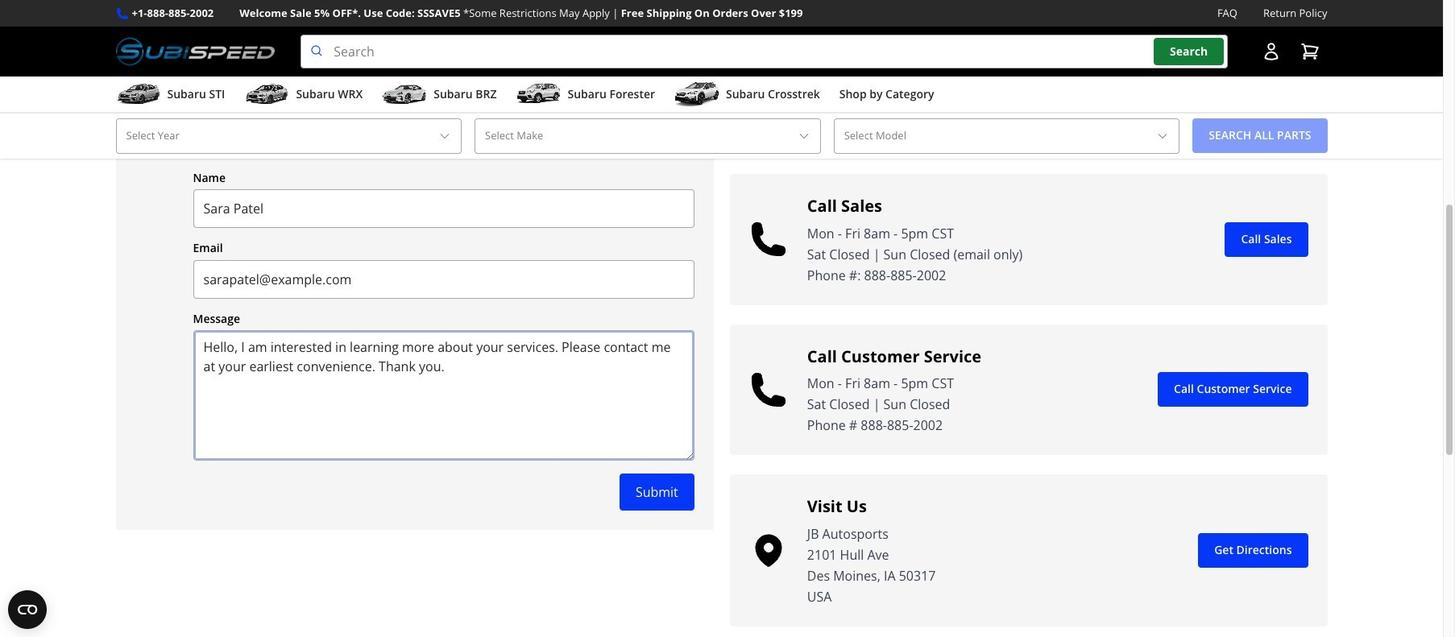 Task type: vqa. For each thing, say whether or not it's contained in the screenshot.
Select Make BUTTON
yes



Task type: describe. For each thing, give the bounding box(es) containing it.
search input field
[[301, 35, 1228, 69]]

Message text field
[[193, 331, 695, 461]]

Select Make button
[[475, 119, 821, 154]]

select model image
[[1157, 130, 1170, 143]]

open widget image
[[8, 591, 47, 630]]

Select Model button
[[834, 119, 1180, 154]]

Select Year button
[[116, 119, 462, 154]]

a subaru brz thumbnail image image
[[382, 82, 427, 107]]

a subaru crosstrek thumbnail image image
[[675, 82, 720, 107]]



Task type: locate. For each thing, give the bounding box(es) containing it.
select year image
[[439, 130, 451, 143]]

account image
[[1262, 42, 1281, 61]]

a subaru wrx thumbnail image image
[[245, 82, 290, 107]]

Email Address text field
[[193, 260, 695, 299]]

subispeed logo image
[[116, 35, 275, 69]]

a subaru forester thumbnail image image
[[516, 82, 561, 107]]

name text field
[[193, 189, 695, 228]]

select make image
[[798, 130, 811, 143]]

a subaru sti thumbnail image image
[[116, 82, 161, 107]]



